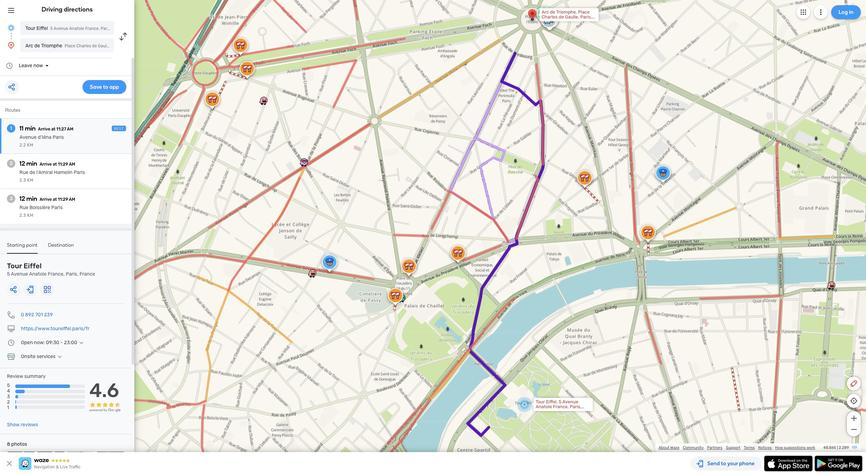 Task type: vqa. For each thing, say whether or not it's contained in the screenshot.
bottom 11:29
yes



Task type: locate. For each thing, give the bounding box(es) containing it.
1 vertical spatial km
[[27, 178, 33, 183]]

paris right 'boissière'
[[51, 205, 63, 211]]

chevron down image
[[55, 354, 64, 360]]

11:29 up rue boissière paris 2.3 km
[[58, 197, 68, 202]]

2.3
[[19, 178, 26, 183], [19, 213, 26, 218]]

open now: 09:30 - 23:00
[[21, 340, 77, 346]]

1 vertical spatial 11:29
[[58, 197, 68, 202]]

1 vertical spatial eiffel
[[24, 262, 42, 270]]

charles inside 'arc de triomphe place charles de gaulle, paris, paris, france'
[[76, 44, 91, 48]]

triomphe,
[[556, 10, 577, 15]]

reviews
[[21, 422, 38, 428]]

partners link
[[707, 446, 723, 450]]

1 vertical spatial rue
[[19, 205, 28, 211]]

12
[[19, 160, 25, 167], [19, 195, 25, 203]]

at inside 11 min arrive at 11:27 am
[[51, 127, 55, 132]]

place inside arc de triomphe, place charles de gaulle, paris, paris, france
[[578, 10, 590, 15]]

at for boissière
[[53, 197, 57, 202]]

at up rue boissière paris 2.3 km
[[53, 197, 57, 202]]

tour right current location icon
[[25, 25, 35, 31]]

am for rue boissière paris
[[69, 197, 75, 202]]

at left the 11:27
[[51, 127, 55, 132]]

rue for rue boissière paris
[[19, 205, 28, 211]]

12 down 2.2
[[19, 160, 25, 167]]

photos
[[11, 441, 27, 447]]

0 horizontal spatial gaulle,
[[98, 44, 111, 48]]

0 vertical spatial arrive
[[38, 127, 50, 132]]

2 12 from the top
[[19, 195, 25, 203]]

paris,
[[580, 14, 592, 20], [542, 19, 553, 24], [101, 26, 111, 31], [112, 44, 123, 48], [124, 44, 135, 48], [66, 271, 78, 277], [570, 404, 581, 409]]

12 min arrive at 11:29 am
[[19, 160, 75, 167], [19, 195, 75, 203]]

0 vertical spatial charles
[[542, 14, 558, 20]]

1 horizontal spatial france,
[[85, 26, 100, 31]]

1 vertical spatial arrive
[[40, 162, 52, 167]]

2 12 min arrive at 11:29 am from the top
[[19, 195, 75, 203]]

1 11:29 from the top
[[58, 162, 68, 167]]

2 vertical spatial arrive
[[40, 197, 52, 202]]

5
[[50, 26, 53, 31], [7, 271, 10, 277], [7, 383, 10, 389], [559, 399, 561, 405]]

tour eiffel 5 avenue anatole france, paris, france
[[25, 25, 126, 31], [7, 262, 95, 277]]

suggestions
[[784, 446, 806, 450]]

12 min arrive at 11:29 am up 'boissière'
[[19, 195, 75, 203]]

23:00
[[64, 340, 77, 346]]

min up 'boissière'
[[26, 195, 37, 203]]

3 km from the top
[[27, 213, 33, 218]]

1 rue from the top
[[19, 170, 28, 175]]

de
[[550, 10, 555, 15], [559, 14, 564, 20], [34, 43, 40, 49], [92, 44, 97, 48], [30, 170, 35, 175]]

km down 'boissière'
[[27, 213, 33, 218]]

1 horizontal spatial gaulle,
[[565, 14, 579, 20]]

arc for triomphe
[[25, 43, 33, 49]]

arrive for de
[[40, 162, 52, 167]]

partners
[[707, 446, 723, 450]]

0 892 701 239
[[21, 312, 53, 318]]

0 vertical spatial place
[[578, 10, 590, 15]]

1 vertical spatial anatole
[[29, 271, 47, 277]]

place for triomphe
[[65, 44, 75, 48]]

tour eiffel 5 avenue anatole france, paris, france down destination button
[[7, 262, 95, 277]]

2 km from the top
[[27, 178, 33, 183]]

gaulle,
[[565, 14, 579, 20], [98, 44, 111, 48]]

2.3 inside rue boissière paris 2.3 km
[[19, 213, 26, 218]]

arc
[[542, 10, 549, 15], [25, 43, 33, 49]]

onsite services
[[21, 354, 55, 360]]

tour left eiffel,
[[536, 399, 545, 405]]

0 vertical spatial 3
[[10, 196, 13, 202]]

image 4 of tour eiffel, paris image
[[96, 452, 125, 475]]

summary
[[24, 374, 46, 379]]

https://www.toureiffel.paris/fr link
[[21, 326, 89, 332]]

open now: 09:30 - 23:00 button
[[21, 340, 86, 346]]

0 vertical spatial km
[[27, 143, 33, 148]]

0 horizontal spatial charles
[[76, 44, 91, 48]]

1 down 4
[[7, 405, 9, 411]]

5 4 3 2 1
[[7, 383, 10, 411]]

rue left 'boissière'
[[19, 205, 28, 211]]

4.6
[[89, 379, 119, 402]]

1 vertical spatial arc
[[25, 43, 33, 49]]

arrive inside 11 min arrive at 11:27 am
[[38, 127, 50, 132]]

place inside 'arc de triomphe place charles de gaulle, paris, paris, france'
[[65, 44, 75, 48]]

gaulle, inside 'arc de triomphe place charles de gaulle, paris, paris, france'
[[98, 44, 111, 48]]

0 vertical spatial arc
[[542, 10, 549, 15]]

am for avenue d'iéna paris
[[67, 127, 73, 132]]

11:27
[[56, 127, 66, 132]]

2 vertical spatial france,
[[553, 404, 569, 409]]

0 horizontal spatial france,
[[48, 271, 65, 277]]

1 horizontal spatial 1
[[10, 125, 12, 131]]

point
[[26, 242, 38, 248]]

1 vertical spatial 2.3
[[19, 213, 26, 218]]

paris for 11 min
[[53, 134, 64, 140]]

1 horizontal spatial tour
[[25, 25, 35, 31]]

2 vertical spatial anatole
[[536, 404, 552, 409]]

avenue up 2.2
[[19, 134, 37, 140]]

https://www.toureiffel.paris/fr
[[21, 326, 89, 332]]

1 vertical spatial 2
[[7, 399, 10, 405]]

2 vertical spatial am
[[69, 197, 75, 202]]

0 vertical spatial 11:29
[[58, 162, 68, 167]]

1 vertical spatial gaulle,
[[98, 44, 111, 48]]

paris for 12 min
[[51, 205, 63, 211]]

km right 2.2
[[27, 143, 33, 148]]

arc right location icon
[[25, 43, 33, 49]]

clock image
[[5, 62, 14, 70]]

1 vertical spatial 3
[[7, 394, 10, 400]]

2 vertical spatial at
[[53, 197, 57, 202]]

1 vertical spatial paris
[[74, 170, 85, 175]]

11:29 for l'amiral
[[58, 162, 68, 167]]

anatole
[[69, 26, 84, 31], [29, 271, 47, 277], [536, 404, 552, 409]]

place for triomphe,
[[578, 10, 590, 15]]

0 vertical spatial france,
[[85, 26, 100, 31]]

1 vertical spatial 1
[[7, 405, 9, 411]]

0 vertical spatial 12
[[19, 160, 25, 167]]

am right the 11:27
[[67, 127, 73, 132]]

1 vertical spatial 12
[[19, 195, 25, 203]]

1 vertical spatial place
[[65, 44, 75, 48]]

0 horizontal spatial arc
[[25, 43, 33, 49]]

0 vertical spatial 12 min arrive at 11:29 am
[[19, 160, 75, 167]]

arrive up 'boissière'
[[40, 197, 52, 202]]

arrive up d'iéna
[[38, 127, 50, 132]]

km
[[27, 143, 33, 148], [27, 178, 33, 183], [27, 213, 33, 218]]

1 vertical spatial tour eiffel 5 avenue anatole france, paris, france
[[7, 262, 95, 277]]

at
[[51, 127, 55, 132], [53, 162, 57, 167], [53, 197, 57, 202]]

de inside the rue de l'amiral hamelin paris 2.3 km
[[30, 170, 35, 175]]

1 horizontal spatial arc
[[542, 10, 549, 15]]

12 for rue boissière paris
[[19, 195, 25, 203]]

12 up rue boissière paris 2.3 km
[[19, 195, 25, 203]]

1 vertical spatial 12 min arrive at 11:29 am
[[19, 195, 75, 203]]

1 horizontal spatial charles
[[542, 14, 558, 20]]

tour eiffel 5 avenue anatole france, paris, france down directions
[[25, 25, 126, 31]]

avenue
[[54, 26, 68, 31], [19, 134, 37, 140], [11, 271, 28, 277], [562, 399, 578, 405]]

tour inside the tour eiffel, 5 avenue anatole france, paris, france
[[536, 399, 545, 405]]

link image
[[852, 445, 857, 450]]

0 vertical spatial 1
[[10, 125, 12, 131]]

min for de
[[26, 160, 37, 167]]

1 vertical spatial tour
[[7, 262, 22, 270]]

0 horizontal spatial place
[[65, 44, 75, 48]]

navigation
[[34, 465, 55, 470]]

france inside the tour eiffel, 5 avenue anatole france, paris, france
[[536, 409, 550, 414]]

2
[[10, 160, 13, 166], [7, 399, 10, 405]]

avenue down starting point button
[[11, 271, 28, 277]]

12 min arrive at 11:29 am for l'amiral
[[19, 160, 75, 167]]

5 right eiffel,
[[559, 399, 561, 405]]

2 horizontal spatial france,
[[553, 404, 569, 409]]

avenue inside avenue d'iéna paris 2.2 km
[[19, 134, 37, 140]]

8
[[7, 441, 10, 447]]

arrive up l'amiral
[[40, 162, 52, 167]]

0 vertical spatial paris
[[53, 134, 64, 140]]

rue for rue de l'amiral hamelin paris
[[19, 170, 28, 175]]

place right triomphe,
[[578, 10, 590, 15]]

1 km from the top
[[27, 143, 33, 148]]

arrive for boissière
[[40, 197, 52, 202]]

min
[[25, 125, 36, 132], [26, 160, 37, 167], [26, 195, 37, 203]]

starting point button
[[7, 242, 38, 254]]

11:29 up hamelin
[[58, 162, 68, 167]]

5 inside the tour eiffel, 5 avenue anatole france, paris, france
[[559, 399, 561, 405]]

store image
[[7, 353, 15, 361]]

arrive
[[38, 127, 50, 132], [40, 162, 52, 167], [40, 197, 52, 202]]

am inside 11 min arrive at 11:27 am
[[67, 127, 73, 132]]

min right 11
[[25, 125, 36, 132]]

image 3 of tour eiffel, paris image
[[66, 452, 95, 475]]

3
[[10, 196, 13, 202], [7, 394, 10, 400]]

0 vertical spatial 2.3
[[19, 178, 26, 183]]

image 2 of tour eiffel, paris image
[[37, 452, 65, 475]]

1 vertical spatial am
[[69, 162, 75, 167]]

france, inside the tour eiffel, 5 avenue anatole france, paris, france
[[553, 404, 569, 409]]

charles
[[542, 14, 558, 20], [76, 44, 91, 48]]

1 vertical spatial min
[[26, 160, 37, 167]]

avenue right eiffel,
[[562, 399, 578, 405]]

2 2.3 from the top
[[19, 213, 26, 218]]

2 vertical spatial km
[[27, 213, 33, 218]]

zoom out image
[[850, 425, 858, 434]]

1 left 11
[[10, 125, 12, 131]]

2 horizontal spatial tour
[[536, 399, 545, 405]]

0 vertical spatial gaulle,
[[565, 14, 579, 20]]

arc left triomphe,
[[542, 10, 549, 15]]

0 vertical spatial 2
[[10, 160, 13, 166]]

open
[[21, 340, 33, 346]]

place
[[578, 10, 590, 15], [65, 44, 75, 48]]

arc de triomphe place charles de gaulle, paris, paris, france
[[25, 43, 149, 49]]

am up hamelin
[[69, 162, 75, 167]]

2 11:29 from the top
[[58, 197, 68, 202]]

km for 12
[[27, 213, 33, 218]]

701
[[35, 312, 43, 318]]

1 2.3 from the top
[[19, 178, 26, 183]]

gaulle, inside arc de triomphe, place charles de gaulle, paris, paris, france
[[565, 14, 579, 20]]

paris, inside the tour eiffel, 5 avenue anatole france, paris, france
[[570, 404, 581, 409]]

1 vertical spatial charles
[[76, 44, 91, 48]]

about waze link
[[659, 446, 679, 450]]

services
[[37, 354, 55, 360]]

call image
[[7, 311, 15, 319]]

239
[[44, 312, 53, 318]]

show
[[7, 422, 19, 428]]

clock image
[[7, 339, 15, 347]]

paris right hamelin
[[74, 170, 85, 175]]

paris inside rue boissière paris 2.3 km
[[51, 205, 63, 211]]

0 horizontal spatial anatole
[[29, 271, 47, 277]]

0 vertical spatial am
[[67, 127, 73, 132]]

0 vertical spatial rue
[[19, 170, 28, 175]]

1 12 min arrive at 11:29 am from the top
[[19, 160, 75, 167]]

2 vertical spatial min
[[26, 195, 37, 203]]

0 vertical spatial min
[[25, 125, 36, 132]]

paris down the 11:27
[[53, 134, 64, 140]]

eiffel down starting point button
[[24, 262, 42, 270]]

am down hamelin
[[69, 197, 75, 202]]

current location image
[[7, 24, 15, 32]]

12 min arrive at 11:29 am up l'amiral
[[19, 160, 75, 167]]

1 horizontal spatial anatole
[[69, 26, 84, 31]]

destination
[[48, 242, 74, 248]]

best
[[114, 127, 124, 131]]

1 vertical spatial at
[[53, 162, 57, 167]]

about waze community partners support terms notices how suggestions work
[[659, 446, 815, 450]]

arc inside arc de triomphe, place charles de gaulle, paris, paris, france
[[542, 10, 549, 15]]

4
[[7, 388, 10, 394]]

km up 'boissière'
[[27, 178, 33, 183]]

2 vertical spatial paris
[[51, 205, 63, 211]]

rue inside the rue de l'amiral hamelin paris 2.3 km
[[19, 170, 28, 175]]

km inside avenue d'iéna paris 2.2 km
[[27, 143, 33, 148]]

am
[[67, 127, 73, 132], [69, 162, 75, 167], [69, 197, 75, 202]]

eiffel up triomphe
[[36, 25, 48, 31]]

show reviews
[[7, 422, 38, 428]]

1 12 from the top
[[19, 160, 25, 167]]

2 rue from the top
[[19, 205, 28, 211]]

0 vertical spatial at
[[51, 127, 55, 132]]

charles inside arc de triomphe, place charles de gaulle, paris, paris, france
[[542, 14, 558, 20]]

2 vertical spatial tour
[[536, 399, 545, 405]]

2.3 inside the rue de l'amiral hamelin paris 2.3 km
[[19, 178, 26, 183]]

rue inside rue boissière paris 2.3 km
[[19, 205, 28, 211]]

at up hamelin
[[53, 162, 57, 167]]

anatole inside the tour eiffel, 5 avenue anatole france, paris, france
[[536, 404, 552, 409]]

1 horizontal spatial place
[[578, 10, 590, 15]]

min up l'amiral
[[26, 160, 37, 167]]

rue left l'amiral
[[19, 170, 28, 175]]

km inside rue boissière paris 2.3 km
[[27, 213, 33, 218]]

paris inside avenue d'iéna paris 2.2 km
[[53, 134, 64, 140]]

0 horizontal spatial 1
[[7, 405, 9, 411]]

2 horizontal spatial anatole
[[536, 404, 552, 409]]

5 down review
[[7, 383, 10, 389]]

place right triomphe
[[65, 44, 75, 48]]

0 horizontal spatial tour
[[7, 262, 22, 270]]

tour down starting point button
[[7, 262, 22, 270]]



Task type: describe. For each thing, give the bounding box(es) containing it.
1 inside 5 4 3 2 1
[[7, 405, 9, 411]]

0 vertical spatial tour eiffel 5 avenue anatole france, paris, france
[[25, 25, 126, 31]]

l'amiral
[[36, 170, 53, 175]]

|
[[837, 446, 838, 450]]

arc for triomphe,
[[542, 10, 549, 15]]

de for triomphe,
[[550, 10, 555, 15]]

am for rue de l'amiral hamelin paris
[[69, 162, 75, 167]]

de for triomphe
[[34, 43, 40, 49]]

starting
[[7, 242, 25, 248]]

support link
[[726, 446, 740, 450]]

driving directions
[[42, 6, 93, 13]]

d'iéna
[[38, 134, 51, 140]]

min for boissière
[[26, 195, 37, 203]]

gaulle, for triomphe
[[98, 44, 111, 48]]

pencil image
[[850, 379, 858, 388]]

8 photos
[[7, 441, 27, 447]]

km inside the rue de l'amiral hamelin paris 2.3 km
[[27, 178, 33, 183]]

zoom in image
[[850, 414, 858, 423]]

11:29 for paris
[[58, 197, 68, 202]]

arrive for d'iéna
[[38, 127, 50, 132]]

france inside 'arc de triomphe place charles de gaulle, paris, paris, france'
[[136, 44, 149, 48]]

gaulle, for triomphe,
[[565, 14, 579, 20]]

waze
[[670, 446, 679, 450]]

leave
[[19, 63, 32, 69]]

2 inside 5 4 3 2 1
[[7, 399, 10, 405]]

location image
[[7, 41, 15, 49]]

onsite services button
[[21, 354, 64, 360]]

km for 11
[[27, 143, 33, 148]]

11
[[19, 125, 24, 132]]

live
[[60, 465, 68, 470]]

2.2
[[19, 143, 26, 148]]

image 1 of tour eiffel, paris image
[[7, 452, 35, 475]]

now
[[33, 63, 43, 69]]

hamelin
[[54, 170, 72, 175]]

arc de triomphe, place charles de gaulle, paris, paris, france
[[542, 10, 592, 24]]

2.289
[[839, 446, 849, 450]]

de for l'amiral
[[30, 170, 35, 175]]

0 vertical spatial tour
[[25, 25, 35, 31]]

09:30
[[46, 340, 59, 346]]

how
[[775, 446, 783, 450]]

48.865 | 2.289
[[823, 446, 849, 450]]

traffic
[[69, 465, 81, 470]]

navigation & live traffic
[[34, 465, 81, 470]]

france inside arc de triomphe, place charles de gaulle, paris, paris, france
[[554, 19, 569, 24]]

charles for triomphe,
[[542, 14, 558, 20]]

notices
[[758, 446, 772, 450]]

review
[[7, 374, 23, 379]]

destination button
[[48, 242, 74, 253]]

tour eiffel, 5 avenue anatole france, paris, france
[[536, 399, 581, 414]]

eiffel,
[[546, 399, 558, 405]]

routes
[[5, 107, 20, 113]]

driving
[[42, 6, 62, 13]]

avenue up triomphe
[[54, 26, 68, 31]]

how suggestions work link
[[775, 446, 815, 450]]

avenue d'iéna paris 2.2 km
[[19, 134, 64, 148]]

terms link
[[744, 446, 755, 450]]

at for d'iéna
[[51, 127, 55, 132]]

work
[[807, 446, 815, 450]]

terms
[[744, 446, 755, 450]]

computer image
[[7, 325, 15, 333]]

community
[[683, 446, 704, 450]]

5 down starting point button
[[7, 271, 10, 277]]

leave now
[[19, 63, 43, 69]]

de inside 'arc de triomphe place charles de gaulle, paris, paris, france'
[[92, 44, 97, 48]]

48.865
[[823, 446, 836, 450]]

triomphe
[[41, 43, 62, 49]]

&
[[56, 465, 59, 470]]

starting point
[[7, 242, 38, 248]]

min for d'iéna
[[25, 125, 36, 132]]

0 vertical spatial eiffel
[[36, 25, 48, 31]]

review summary
[[7, 374, 46, 379]]

chevron down image
[[77, 340, 86, 346]]

5 inside 5 4 3 2 1
[[7, 383, 10, 389]]

0 892 701 239 link
[[21, 312, 53, 318]]

about
[[659, 446, 669, 450]]

12 for rue de l'amiral hamelin paris
[[19, 160, 25, 167]]

notices link
[[758, 446, 772, 450]]

rue de l'amiral hamelin paris 2.3 km
[[19, 170, 85, 183]]

-
[[60, 340, 63, 346]]

avenue inside the tour eiffel, 5 avenue anatole france, paris, france
[[562, 399, 578, 405]]

charles for triomphe
[[76, 44, 91, 48]]

x image
[[5, 460, 14, 468]]

at for de
[[53, 162, 57, 167]]

0 vertical spatial anatole
[[69, 26, 84, 31]]

community link
[[683, 446, 704, 450]]

5 up triomphe
[[50, 26, 53, 31]]

onsite
[[21, 354, 35, 360]]

12 min arrive at 11:29 am for paris
[[19, 195, 75, 203]]

rue boissière paris 2.3 km
[[19, 205, 63, 218]]

3 inside 5 4 3 2 1
[[7, 394, 10, 400]]

11 min arrive at 11:27 am
[[19, 125, 73, 132]]

0
[[21, 312, 24, 318]]

directions
[[64, 6, 93, 13]]

boissière
[[30, 205, 50, 211]]

892
[[25, 312, 34, 318]]

support
[[726, 446, 740, 450]]

1 vertical spatial france,
[[48, 271, 65, 277]]

now:
[[34, 340, 45, 346]]

paris inside the rue de l'amiral hamelin paris 2.3 km
[[74, 170, 85, 175]]



